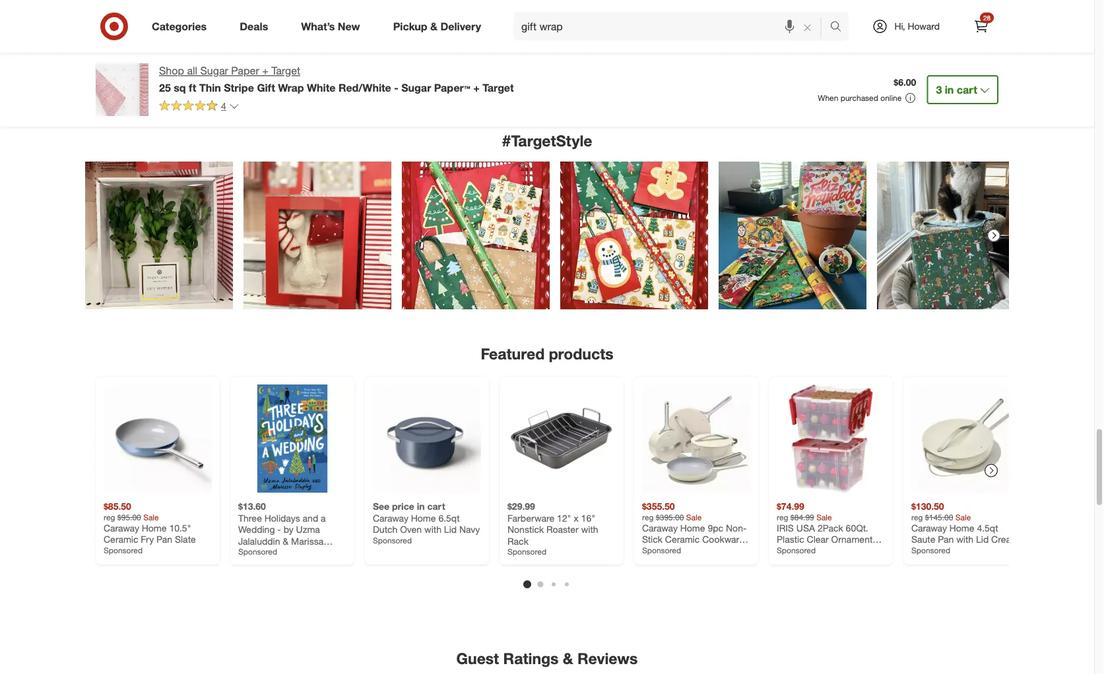 Task type: describe. For each thing, give the bounding box(es) containing it.
sq
[[174, 81, 186, 94]]

- inside $13.60 three holidays and a wedding - by  uzma jalaluddin & marissa stapley (paperback)
[[277, 524, 281, 536]]

sale for $85.50
[[143, 512, 159, 522]]

search
[[824, 21, 856, 34]]

lid for 6.5qt
[[444, 524, 457, 536]]

in inside see price in cart caraway home 6.5qt dutch oven with lid navy sponsored
[[417, 501, 425, 512]]

4.5qt
[[977, 522, 998, 534]]

thin
[[199, 81, 221, 94]]

what's new link
[[290, 12, 377, 41]]

online
[[881, 93, 902, 103]]

28
[[983, 14, 991, 22]]

ft
[[189, 81, 196, 94]]

sponsored inside the $130.50 reg $145.00 sale caraway home 4.5qt saute pan with lid cream sponsored
[[912, 545, 951, 555]]

What can we help you find? suggestions appear below search field
[[514, 12, 833, 41]]

featured products
[[481, 345, 614, 363]]

featured
[[481, 345, 545, 363]]

fry
[[141, 534, 154, 545]]

dutch
[[373, 524, 398, 536]]

reg for $355.50
[[642, 512, 654, 522]]

6.5qt
[[439, 512, 460, 524]]

red/white
[[339, 81, 391, 94]]

$395.00
[[656, 512, 684, 522]]

with inside $29.99 farberware 12" x 16" nonstick roaster with rack sponsored
[[581, 524, 598, 536]]

farberware 12" x 16" nonstick roaster with rack image
[[508, 385, 616, 493]]

hi, howard
[[895, 20, 940, 32]]

price
[[392, 501, 414, 512]]

products
[[549, 345, 614, 363]]

marissa
[[291, 536, 324, 547]]

$13.60 three holidays and a wedding - by  uzma jalaluddin & marissa stapley (paperback)
[[238, 501, 326, 559]]

home for in
[[411, 512, 436, 524]]

28 link
[[967, 12, 996, 41]]

sale for $355.50
[[686, 512, 702, 522]]

see price in cart caraway home 6.5qt dutch oven with lid navy sponsored
[[373, 501, 480, 545]]

gift
[[257, 81, 275, 94]]

caraway for oven
[[373, 512, 409, 524]]

sponsored down the wedding
[[238, 547, 277, 557]]

cookware
[[702, 534, 744, 545]]

9pc
[[708, 522, 724, 534]]

1 vertical spatial target
[[483, 81, 514, 94]]

0 vertical spatial cart
[[957, 83, 978, 96]]

$29.99
[[508, 501, 535, 512]]

0 vertical spatial +
[[262, 64, 269, 77]]

2 user image by @shoppwithjasss image from the left
[[244, 162, 391, 310]]

new
[[338, 20, 360, 33]]

home for $145.00
[[950, 522, 975, 534]]

4 link
[[159, 100, 239, 115]]

16"
[[581, 512, 596, 524]]

reviews
[[578, 649, 638, 668]]

lid for 4.5qt
[[976, 534, 989, 545]]

hi,
[[895, 20, 905, 32]]

- inside shop all sugar paper + target 25 sq ft thin stripe gift wrap white red/white - sugar paper™ + target
[[394, 81, 399, 94]]

rack
[[508, 536, 529, 547]]

sale for $130.50
[[956, 512, 971, 522]]

$6.00
[[894, 77, 916, 88]]

stripe
[[224, 81, 254, 94]]

$355.50 reg $395.00 sale caraway home 9pc non- stick ceramic cookware set cream
[[642, 501, 747, 557]]

$130.50
[[912, 501, 944, 512]]

holidays
[[265, 512, 300, 524]]

guest ratings & reviews
[[457, 649, 638, 668]]

3 in cart
[[936, 83, 978, 96]]

caraway for fry
[[104, 522, 139, 534]]

caraway home 4.5qt saute pan with lid cream image
[[912, 385, 1020, 493]]

deals
[[240, 20, 268, 33]]

$85.50 reg $95.00 sale caraway home 10.5" ceramic fry pan slate sponsored
[[104, 501, 196, 555]]

non-
[[726, 522, 747, 534]]

caraway home 9pc non-stick ceramic cookware set cream image
[[642, 385, 751, 493]]

$29.99 farberware 12" x 16" nonstick roaster with rack sponsored
[[508, 501, 598, 557]]

categories link
[[141, 12, 223, 41]]

caraway home 6.5qt dutch oven with lid navy image
[[373, 385, 481, 493]]

4
[[221, 100, 226, 112]]

& inside "link"
[[430, 20, 438, 33]]

x
[[574, 512, 579, 524]]

reg for $85.50
[[104, 512, 115, 522]]

white
[[307, 81, 336, 94]]

ceramic inside $355.50 reg $395.00 sale caraway home 9pc non- stick ceramic cookware set cream
[[665, 534, 700, 545]]

set
[[642, 545, 656, 557]]

0 vertical spatial target
[[272, 64, 300, 77]]

uzma
[[296, 524, 320, 536]]

purchased
[[841, 93, 879, 103]]

$145.00
[[925, 512, 954, 522]]

iris usa 2pack 60qt. plastic clear ornament storage box with hinged lid and dividers, clear/red image
[[777, 385, 885, 493]]

0 vertical spatial in
[[945, 83, 954, 96]]

2 user image by @retailtherapywithashley image from the left
[[560, 162, 708, 310]]

stick
[[642, 534, 663, 545]]

jalaluddin
[[238, 536, 280, 547]]

$84.99
[[791, 512, 814, 522]]



Task type: locate. For each thing, give the bounding box(es) containing it.
& right ratings
[[563, 649, 573, 668]]

sale inside the $130.50 reg $145.00 sale caraway home 4.5qt saute pan with lid cream sponsored
[[956, 512, 971, 522]]

1 horizontal spatial +
[[473, 81, 480, 94]]

three
[[238, 512, 262, 524]]

wrap
[[278, 81, 304, 94]]

reg left $145.00
[[912, 512, 923, 522]]

when
[[818, 93, 839, 103]]

reg left '$84.99'
[[777, 512, 789, 522]]

by
[[284, 524, 294, 536]]

pickup
[[393, 20, 427, 33]]

1 vertical spatial sugar
[[401, 81, 431, 94]]

10.5"
[[169, 522, 191, 534]]

caraway inside $85.50 reg $95.00 sale caraway home 10.5" ceramic fry pan slate sponsored
[[104, 522, 139, 534]]

0 horizontal spatial cart
[[427, 501, 445, 512]]

user image by @mireyalovesnkotb image
[[719, 162, 867, 310]]

sale right $145.00
[[956, 512, 971, 522]]

pan inside $85.50 reg $95.00 sale caraway home 10.5" ceramic fry pan slate sponsored
[[156, 534, 172, 545]]

cart inside see price in cart caraway home 6.5qt dutch oven with lid navy sponsored
[[427, 501, 445, 512]]

1 vertical spatial -
[[277, 524, 281, 536]]

delivery
[[441, 20, 481, 33]]

0 horizontal spatial with
[[424, 524, 442, 536]]

caraway inside the $130.50 reg $145.00 sale caraway home 4.5qt saute pan with lid cream sponsored
[[912, 522, 947, 534]]

a
[[321, 512, 326, 524]]

home for $395.00
[[680, 522, 705, 534]]

sale right $95.00
[[143, 512, 159, 522]]

1 sale from the left
[[143, 512, 159, 522]]

pickup & delivery link
[[382, 12, 498, 41]]

sponsored down $395.00
[[642, 545, 681, 555]]

0 vertical spatial -
[[394, 81, 399, 94]]

reg inside $85.50 reg $95.00 sale caraway home 10.5" ceramic fry pan slate sponsored
[[104, 512, 115, 522]]

in
[[945, 83, 954, 96], [417, 501, 425, 512]]

home left 6.5qt
[[411, 512, 436, 524]]

ratings
[[503, 649, 559, 668]]

$355.50
[[642, 501, 675, 512]]

when purchased online
[[818, 93, 902, 103]]

2 horizontal spatial with
[[957, 534, 974, 545]]

sugar left the paper™
[[401, 81, 431, 94]]

$85.50
[[104, 501, 131, 512]]

1 ceramic from the left
[[104, 534, 138, 545]]

1 horizontal spatial lid
[[976, 534, 989, 545]]

pan right 'saute'
[[938, 534, 954, 545]]

1 horizontal spatial pan
[[938, 534, 954, 545]]

cream inside the $130.50 reg $145.00 sale caraway home 4.5qt saute pan with lid cream sponsored
[[992, 534, 1019, 545]]

sale right $395.00
[[686, 512, 702, 522]]

saute
[[912, 534, 936, 545]]

4 reg from the left
[[912, 512, 923, 522]]

in right "3"
[[945, 83, 954, 96]]

+ up 'gift' on the top left of the page
[[262, 64, 269, 77]]

sale inside $85.50 reg $95.00 sale caraway home 10.5" ceramic fry pan slate sponsored
[[143, 512, 159, 522]]

$74.99
[[777, 501, 805, 512]]

+ right the paper™
[[473, 81, 480, 94]]

lid inside the $130.50 reg $145.00 sale caraway home 4.5qt saute pan with lid cream sponsored
[[976, 534, 989, 545]]

sale inside "$74.99 reg $84.99 sale"
[[817, 512, 832, 522]]

$13.60
[[238, 501, 266, 512]]

cream
[[992, 534, 1019, 545], [659, 545, 686, 557]]

with right "oven"
[[424, 524, 442, 536]]

0 horizontal spatial ceramic
[[104, 534, 138, 545]]

ceramic down $395.00
[[665, 534, 700, 545]]

1 horizontal spatial target
[[483, 81, 514, 94]]

sale inside $355.50 reg $395.00 sale caraway home 9pc non- stick ceramic cookware set cream
[[686, 512, 702, 522]]

& left marissa
[[283, 536, 289, 547]]

sponsored down $95.00
[[104, 545, 143, 555]]

1 vertical spatial in
[[417, 501, 425, 512]]

home left '9pc'
[[680, 522, 705, 534]]

categories
[[152, 20, 207, 33]]

$130.50 reg $145.00 sale caraway home 4.5qt saute pan with lid cream sponsored
[[912, 501, 1019, 555]]

with for reg
[[957, 534, 974, 545]]

howard
[[908, 20, 940, 32]]

0 horizontal spatial pan
[[156, 534, 172, 545]]

target right the paper™
[[483, 81, 514, 94]]

reg
[[104, 512, 115, 522], [642, 512, 654, 522], [777, 512, 789, 522], [912, 512, 923, 522]]

sponsored inside $29.99 farberware 12" x 16" nonstick roaster with rack sponsored
[[508, 547, 547, 557]]

2 reg from the left
[[642, 512, 654, 522]]

lid left navy
[[444, 524, 457, 536]]

with right x
[[581, 524, 598, 536]]

0 horizontal spatial sugar
[[200, 64, 228, 77]]

with left 4.5qt
[[957, 534, 974, 545]]

target
[[272, 64, 300, 77], [483, 81, 514, 94]]

1 horizontal spatial ceramic
[[665, 534, 700, 545]]

lid
[[444, 524, 457, 536], [976, 534, 989, 545]]

0 horizontal spatial target
[[272, 64, 300, 77]]

ceramic
[[104, 534, 138, 545], [665, 534, 700, 545]]

ceramic down $95.00
[[104, 534, 138, 545]]

sponsored down price
[[373, 536, 412, 545]]

deals link
[[229, 12, 285, 41]]

1 horizontal spatial cream
[[992, 534, 1019, 545]]

home left 4.5qt
[[950, 522, 975, 534]]

home for $95.00
[[142, 522, 167, 534]]

image of 25 sq ft thin stripe gift wrap white red/white - sugar paper™ + target image
[[96, 63, 149, 116]]

caraway for pan
[[912, 522, 947, 534]]

nonstick
[[508, 524, 544, 536]]

guest
[[457, 649, 499, 668]]

sugar
[[200, 64, 228, 77], [401, 81, 431, 94]]

sale for $74.99
[[817, 512, 832, 522]]

home inside the $130.50 reg $145.00 sale caraway home 4.5qt saute pan with lid cream sponsored
[[950, 522, 975, 534]]

sponsored inside see price in cart caraway home 6.5qt dutch oven with lid navy sponsored
[[373, 536, 412, 545]]

in right price
[[417, 501, 425, 512]]

with inside the $130.50 reg $145.00 sale caraway home 4.5qt saute pan with lid cream sponsored
[[957, 534, 974, 545]]

0 horizontal spatial cream
[[659, 545, 686, 557]]

caraway home 10.5" ceramic fry pan slate image
[[104, 385, 212, 493]]

slate
[[175, 534, 196, 545]]

1 horizontal spatial -
[[394, 81, 399, 94]]

reg inside the $130.50 reg $145.00 sale caraway home 4.5qt saute pan with lid cream sponsored
[[912, 512, 923, 522]]

-
[[394, 81, 399, 94], [277, 524, 281, 536]]

see
[[373, 501, 390, 512]]

2 vertical spatial &
[[563, 649, 573, 668]]

caraway
[[373, 512, 409, 524], [104, 522, 139, 534], [642, 522, 678, 534], [912, 522, 947, 534]]

with for price
[[424, 524, 442, 536]]

target up wrap
[[272, 64, 300, 77]]

+
[[262, 64, 269, 77], [473, 81, 480, 94]]

user image by @catsontap image
[[877, 162, 1025, 310]]

- right red/white
[[394, 81, 399, 94]]

all
[[187, 64, 197, 77]]

1 horizontal spatial user image by @shoppwithjasss image
[[244, 162, 391, 310]]

0 vertical spatial sugar
[[200, 64, 228, 77]]

$95.00
[[117, 512, 141, 522]]

sale right '$84.99'
[[817, 512, 832, 522]]

1 horizontal spatial sugar
[[401, 81, 431, 94]]

three holidays and a wedding - by  uzma jalaluddin & marissa stapley (paperback) image
[[238, 385, 347, 493]]

(paperback)
[[272, 547, 322, 559]]

caraway inside $355.50 reg $395.00 sale caraway home 9pc non- stick ceramic cookware set cream
[[642, 522, 678, 534]]

home
[[411, 512, 436, 524], [142, 522, 167, 534], [680, 522, 705, 534], [950, 522, 975, 534]]

with
[[424, 524, 442, 536], [581, 524, 598, 536], [957, 534, 974, 545]]

roaster
[[547, 524, 579, 536]]

home inside $85.50 reg $95.00 sale caraway home 10.5" ceramic fry pan slate sponsored
[[142, 522, 167, 534]]

caraway for stick
[[642, 522, 678, 534]]

2 pan from the left
[[938, 534, 954, 545]]

1 vertical spatial +
[[473, 81, 480, 94]]

pickup & delivery
[[393, 20, 481, 33]]

cart
[[957, 83, 978, 96], [427, 501, 445, 512]]

reg inside $355.50 reg $395.00 sale caraway home 9pc non- stick ceramic cookware set cream
[[642, 512, 654, 522]]

4 sale from the left
[[956, 512, 971, 522]]

0 horizontal spatial -
[[277, 524, 281, 536]]

& right pickup
[[430, 20, 438, 33]]

1 reg from the left
[[104, 512, 115, 522]]

lid inside see price in cart caraway home 6.5qt dutch oven with lid navy sponsored
[[444, 524, 457, 536]]

paper
[[231, 64, 259, 77]]

1 horizontal spatial user image by @retailtherapywithashley image
[[560, 162, 708, 310]]

navy
[[459, 524, 480, 536]]

user image by @retailtherapywithashley image
[[402, 162, 550, 310], [560, 162, 708, 310]]

pan inside the $130.50 reg $145.00 sale caraway home 4.5qt saute pan with lid cream sponsored
[[938, 534, 954, 545]]

#targetstyle
[[502, 132, 592, 150]]

2 ceramic from the left
[[665, 534, 700, 545]]

1 vertical spatial &
[[283, 536, 289, 547]]

search button
[[824, 12, 856, 44]]

sale
[[143, 512, 159, 522], [686, 512, 702, 522], [817, 512, 832, 522], [956, 512, 971, 522]]

$74.99 reg $84.99 sale
[[777, 501, 832, 522]]

user image by @shoppwithjasss image
[[85, 162, 233, 310], [244, 162, 391, 310]]

home inside see price in cart caraway home 6.5qt dutch oven with lid navy sponsored
[[411, 512, 436, 524]]

1 horizontal spatial with
[[581, 524, 598, 536]]

with inside see price in cart caraway home 6.5qt dutch oven with lid navy sponsored
[[424, 524, 442, 536]]

0 horizontal spatial &
[[283, 536, 289, 547]]

shop
[[159, 64, 184, 77]]

ceramic inside $85.50 reg $95.00 sale caraway home 10.5" ceramic fry pan slate sponsored
[[104, 534, 138, 545]]

1 horizontal spatial in
[[945, 83, 954, 96]]

sponsored
[[373, 536, 412, 545], [104, 545, 143, 555], [642, 545, 681, 555], [777, 545, 816, 555], [912, 545, 951, 555], [238, 547, 277, 557], [508, 547, 547, 557]]

3 reg from the left
[[777, 512, 789, 522]]

lid right 'saute'
[[976, 534, 989, 545]]

home left 10.5"
[[142, 522, 167, 534]]

1 user image by @retailtherapywithashley image from the left
[[402, 162, 550, 310]]

1 vertical spatial cart
[[427, 501, 445, 512]]

25
[[159, 81, 171, 94]]

reg for $74.99
[[777, 512, 789, 522]]

1 user image by @shoppwithjasss image from the left
[[85, 162, 233, 310]]

cart right "3"
[[957, 83, 978, 96]]

what's new
[[301, 20, 360, 33]]

cream inside $355.50 reg $395.00 sale caraway home 9pc non- stick ceramic cookware set cream
[[659, 545, 686, 557]]

reg left $395.00
[[642, 512, 654, 522]]

0 vertical spatial &
[[430, 20, 438, 33]]

pan right fry
[[156, 534, 172, 545]]

- left by
[[277, 524, 281, 536]]

wedding
[[238, 524, 275, 536]]

12"
[[557, 512, 571, 524]]

shop all sugar paper + target 25 sq ft thin stripe gift wrap white red/white - sugar paper™ + target
[[159, 64, 514, 94]]

1 horizontal spatial cart
[[957, 83, 978, 96]]

oven
[[400, 524, 422, 536]]

0 horizontal spatial in
[[417, 501, 425, 512]]

farberware
[[508, 512, 555, 524]]

sugar up "thin"
[[200, 64, 228, 77]]

3 in cart for 25 sq ft thin stripe gift wrap white red/white - sugar paper™ + target element
[[936, 83, 978, 96]]

2 horizontal spatial &
[[563, 649, 573, 668]]

0 horizontal spatial user image by @shoppwithjasss image
[[85, 162, 233, 310]]

1 horizontal spatial &
[[430, 20, 438, 33]]

1 pan from the left
[[156, 534, 172, 545]]

0 horizontal spatial lid
[[444, 524, 457, 536]]

&
[[430, 20, 438, 33], [283, 536, 289, 547], [563, 649, 573, 668]]

2 sale from the left
[[686, 512, 702, 522]]

sponsored down '$84.99'
[[777, 545, 816, 555]]

sponsored inside $85.50 reg $95.00 sale caraway home 10.5" ceramic fry pan slate sponsored
[[104, 545, 143, 555]]

and
[[303, 512, 318, 524]]

3 sale from the left
[[817, 512, 832, 522]]

stapley
[[238, 547, 269, 559]]

caraway inside see price in cart caraway home 6.5qt dutch oven with lid navy sponsored
[[373, 512, 409, 524]]

home inside $355.50 reg $395.00 sale caraway home 9pc non- stick ceramic cookware set cream
[[680, 522, 705, 534]]

sponsored down $145.00
[[912, 545, 951, 555]]

0 horizontal spatial +
[[262, 64, 269, 77]]

& inside $13.60 three holidays and a wedding - by  uzma jalaluddin & marissa stapley (paperback)
[[283, 536, 289, 547]]

reg left $95.00
[[104, 512, 115, 522]]

cart right price
[[427, 501, 445, 512]]

what's
[[301, 20, 335, 33]]

paper™
[[434, 81, 471, 94]]

reg for $130.50
[[912, 512, 923, 522]]

0 horizontal spatial user image by @retailtherapywithashley image
[[402, 162, 550, 310]]

reg inside "$74.99 reg $84.99 sale"
[[777, 512, 789, 522]]

sponsored down nonstick
[[508, 547, 547, 557]]

3
[[936, 83, 942, 96]]



Task type: vqa. For each thing, say whether or not it's contained in the screenshot.
Free $10 corresponding to when you spend $100 or more on Apple Gift Cards*
no



